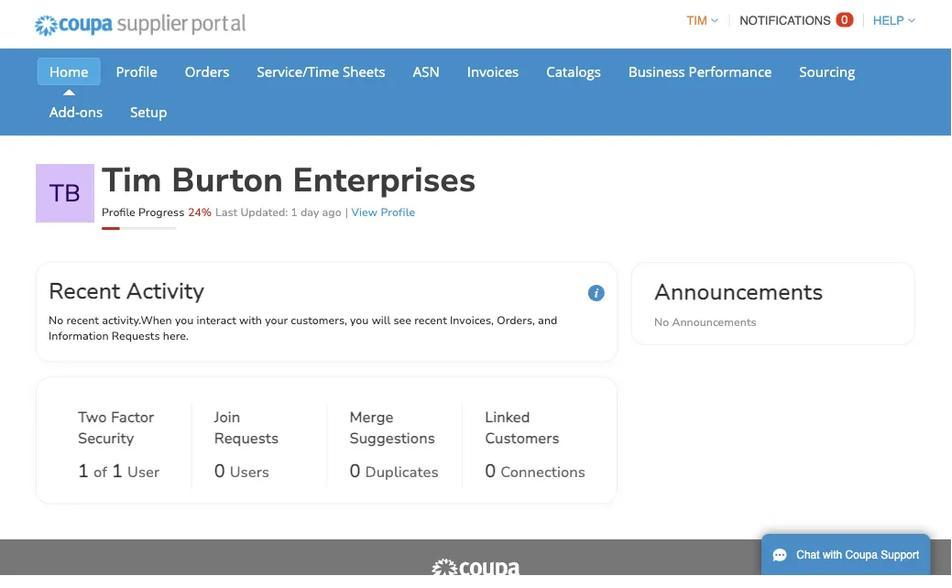 Task type: vqa. For each thing, say whether or not it's contained in the screenshot.


Task type: locate. For each thing, give the bounding box(es) containing it.
2 recent from the left
[[415, 313, 447, 328]]

recent
[[49, 276, 120, 306]]

tim inside the tim burton enterprises profile progress 24% last updated: 1 day ago | view profile
[[102, 158, 162, 203]]

profile
[[116, 62, 157, 81], [102, 205, 135, 220], [381, 205, 415, 220]]

you up the here.
[[175, 313, 194, 328]]

with left your
[[239, 313, 262, 328]]

1 vertical spatial tim
[[102, 158, 162, 203]]

1 horizontal spatial 1
[[112, 459, 123, 484]]

0 horizontal spatial you
[[175, 313, 194, 328]]

view profile link
[[351, 205, 415, 220]]

when
[[141, 313, 172, 328]]

merge
[[350, 408, 394, 427]]

1 horizontal spatial no
[[654, 315, 669, 329]]

and
[[538, 313, 558, 328]]

2 horizontal spatial 1
[[291, 205, 298, 220]]

1 horizontal spatial you
[[350, 313, 369, 328]]

navigation
[[679, 3, 916, 38]]

0 left duplicates
[[350, 459, 361, 484]]

linked customers
[[485, 408, 560, 448]]

with
[[239, 313, 262, 328], [823, 549, 843, 562]]

tim for tim burton enterprises profile progress 24% last updated: 1 day ago | view profile
[[102, 158, 162, 203]]

profile right the view
[[381, 205, 415, 220]]

user
[[127, 463, 160, 482]]

0 horizontal spatial requests
[[112, 329, 160, 343]]

business performance link
[[617, 58, 784, 85]]

0 left users
[[214, 459, 225, 484]]

tim up progress
[[102, 158, 162, 203]]

ago
[[322, 205, 342, 220]]

0 vertical spatial announcements
[[654, 277, 823, 307]]

interact
[[197, 313, 236, 328]]

catalogs link
[[535, 58, 613, 85]]

announcements
[[654, 277, 823, 307], [672, 315, 757, 329]]

join
[[214, 408, 240, 427]]

0 horizontal spatial with
[[239, 313, 262, 328]]

add-ons link
[[38, 98, 115, 126]]

ons
[[79, 102, 103, 121]]

orders
[[185, 62, 230, 81]]

recent up information
[[66, 313, 99, 328]]

suggestions
[[350, 429, 435, 448]]

connections
[[501, 463, 586, 482]]

view
[[351, 205, 378, 220]]

1 horizontal spatial tim
[[687, 14, 707, 27]]

coupa supplier portal image
[[22, 3, 258, 49], [430, 558, 522, 576]]

0 horizontal spatial tim
[[102, 158, 162, 203]]

sheets
[[343, 62, 386, 81]]

join requests
[[214, 408, 279, 448]]

requests down join
[[214, 429, 279, 448]]

invoices
[[467, 62, 519, 81]]

recent right see
[[415, 313, 447, 328]]

0 horizontal spatial recent
[[66, 313, 99, 328]]

with right chat
[[823, 549, 843, 562]]

will
[[372, 313, 391, 328]]

progress
[[138, 205, 184, 220]]

recent
[[66, 313, 99, 328], [415, 313, 447, 328]]

1 vertical spatial requests
[[214, 429, 279, 448]]

0 vertical spatial coupa supplier portal image
[[22, 3, 258, 49]]

1 horizontal spatial recent
[[415, 313, 447, 328]]

0 for 0 users
[[214, 459, 225, 484]]

0 inside notifications 0
[[842, 13, 848, 27]]

profile link
[[104, 58, 169, 85]]

1 right of
[[112, 459, 123, 484]]

requests down activity.
[[112, 329, 160, 343]]

1 vertical spatial coupa supplier portal image
[[430, 558, 522, 576]]

you left will
[[350, 313, 369, 328]]

no
[[49, 313, 63, 328], [654, 315, 669, 329]]

2 you from the left
[[350, 313, 369, 328]]

setup link
[[118, 98, 179, 126]]

linked customers link
[[485, 407, 576, 453]]

1 vertical spatial with
[[823, 549, 843, 562]]

setup
[[130, 102, 167, 121]]

tim
[[687, 14, 707, 27], [102, 158, 162, 203]]

1 left day
[[291, 205, 298, 220]]

invoices link
[[455, 58, 531, 85]]

tim inside navigation
[[687, 14, 707, 27]]

here.
[[163, 329, 189, 343]]

0 for 0 duplicates
[[350, 459, 361, 484]]

two factor security
[[78, 408, 154, 448]]

0 vertical spatial tim
[[687, 14, 707, 27]]

add-
[[49, 102, 79, 121]]

1
[[291, 205, 298, 220], [78, 459, 89, 484], [112, 459, 123, 484]]

see
[[394, 313, 412, 328]]

users
[[230, 463, 269, 482]]

1 left of
[[78, 459, 89, 484]]

orders,
[[497, 313, 535, 328]]

1 horizontal spatial with
[[823, 549, 843, 562]]

0
[[842, 13, 848, 27], [214, 459, 225, 484], [350, 459, 361, 484], [485, 459, 496, 484]]

requests
[[112, 329, 160, 343], [214, 429, 279, 448]]

tim up business performance
[[687, 14, 707, 27]]

0 down customers
[[485, 459, 496, 484]]

you
[[175, 313, 194, 328], [350, 313, 369, 328]]

tim burton enterprises profile progress 24% last updated: 1 day ago | view profile
[[102, 158, 476, 220]]

1 vertical spatial announcements
[[672, 315, 757, 329]]

information
[[49, 329, 109, 343]]

0 vertical spatial requests
[[112, 329, 160, 343]]

0 vertical spatial with
[[239, 313, 262, 328]]

0 left help
[[842, 13, 848, 27]]

join requests link
[[214, 407, 305, 453]]

home
[[49, 62, 88, 81]]

profile left progress
[[102, 205, 135, 220]]

two factor security link
[[78, 407, 169, 453]]

day
[[301, 205, 319, 220]]



Task type: describe. For each thing, give the bounding box(es) containing it.
notifications 0
[[740, 13, 848, 27]]

profile up setup in the left of the page
[[116, 62, 157, 81]]

additional information image
[[588, 285, 605, 302]]

service/time
[[257, 62, 339, 81]]

navigation containing notifications 0
[[679, 3, 916, 38]]

recent inside when you interact with your customers, you will see recent invoices, orders, and information requests here.
[[415, 313, 447, 328]]

24%
[[188, 205, 212, 220]]

when you interact with your customers, you will see recent invoices, orders, and information requests here.
[[49, 313, 558, 343]]

merge suggestions
[[350, 408, 435, 448]]

0 duplicates
[[350, 459, 439, 484]]

1 horizontal spatial requests
[[214, 429, 279, 448]]

1 inside the tim burton enterprises profile progress 24% last updated: 1 day ago | view profile
[[291, 205, 298, 220]]

no inside announcements no announcements
[[654, 315, 669, 329]]

chat
[[797, 549, 820, 562]]

of
[[93, 463, 107, 482]]

tb
[[49, 177, 81, 209]]

linked
[[485, 408, 530, 427]]

factor
[[111, 408, 154, 427]]

tim link
[[679, 14, 718, 27]]

service/time sheets link
[[245, 58, 398, 85]]

last
[[215, 205, 238, 220]]

merge suggestions link
[[350, 407, 440, 453]]

customers
[[485, 429, 560, 448]]

home link
[[38, 58, 100, 85]]

announcements no announcements
[[654, 277, 823, 329]]

duplicates
[[365, 463, 439, 482]]

business performance
[[629, 62, 772, 81]]

invoices,
[[450, 313, 494, 328]]

security
[[78, 429, 134, 448]]

performance
[[689, 62, 772, 81]]

announcements inside announcements no announcements
[[672, 315, 757, 329]]

notifications
[[740, 14, 831, 27]]

1 horizontal spatial coupa supplier portal image
[[430, 558, 522, 576]]

chat with coupa support button
[[762, 534, 931, 576]]

0 horizontal spatial 1
[[78, 459, 89, 484]]

0 for 0 connections
[[485, 459, 496, 484]]

asn
[[413, 62, 440, 81]]

coupa
[[846, 549, 878, 562]]

with inside when you interact with your customers, you will see recent invoices, orders, and information requests here.
[[239, 313, 262, 328]]

catalogs
[[546, 62, 601, 81]]

add-ons
[[49, 102, 103, 121]]

tim for tim
[[687, 14, 707, 27]]

recent activity
[[49, 276, 204, 306]]

activity
[[126, 276, 204, 306]]

1 of 1 user
[[78, 459, 160, 484]]

asn link
[[401, 58, 452, 85]]

two
[[78, 408, 107, 427]]

1 you from the left
[[175, 313, 194, 328]]

updated:
[[240, 205, 288, 220]]

support
[[881, 549, 920, 562]]

your
[[265, 313, 288, 328]]

customers,
[[291, 313, 347, 328]]

0 horizontal spatial coupa supplier portal image
[[22, 3, 258, 49]]

0 users
[[214, 459, 269, 484]]

chat with coupa support
[[797, 549, 920, 562]]

tb image
[[36, 164, 94, 223]]

business
[[629, 62, 685, 81]]

with inside button
[[823, 549, 843, 562]]

enterprises
[[293, 158, 476, 203]]

sourcing
[[800, 62, 856, 81]]

0 connections
[[485, 459, 586, 484]]

service/time sheets
[[257, 62, 386, 81]]

no recent activity.
[[49, 313, 141, 328]]

|
[[345, 205, 348, 220]]

1 recent from the left
[[66, 313, 99, 328]]

help link
[[865, 14, 916, 27]]

activity.
[[102, 313, 141, 328]]

burton
[[171, 158, 283, 203]]

orders link
[[173, 58, 242, 85]]

sourcing link
[[788, 58, 867, 85]]

0 horizontal spatial no
[[49, 313, 63, 328]]

help
[[873, 14, 905, 27]]

requests inside when you interact with your customers, you will see recent invoices, orders, and information requests here.
[[112, 329, 160, 343]]



